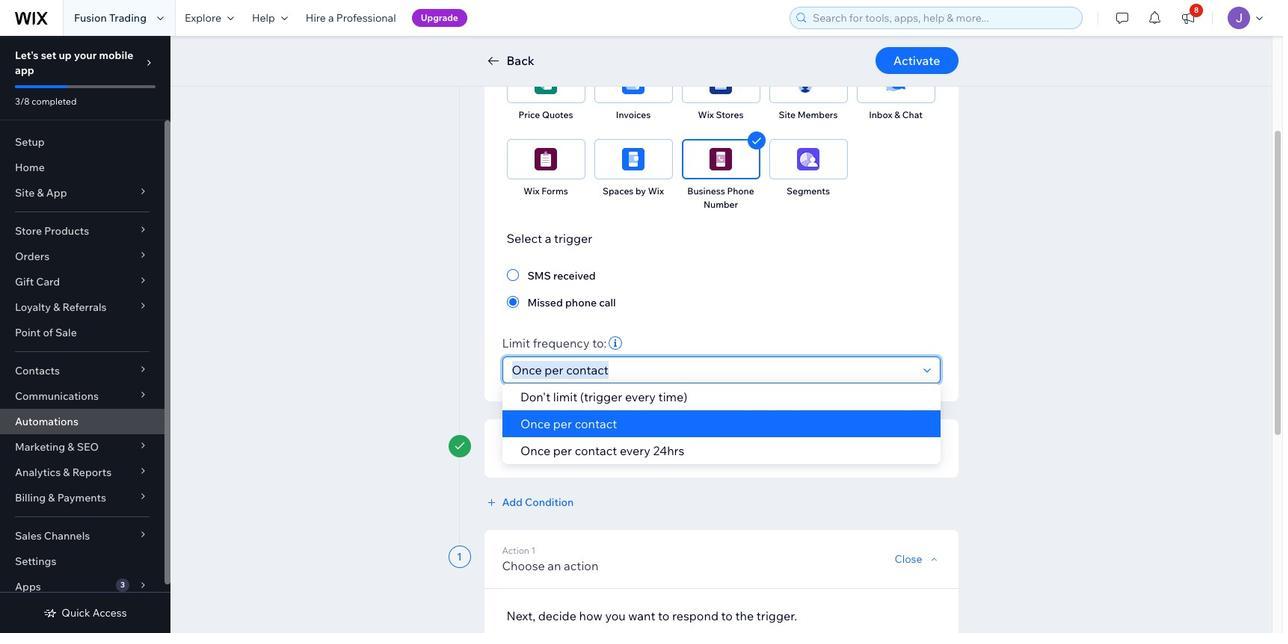 Task type: vqa. For each thing, say whether or not it's contained in the screenshot.
alert
no



Task type: locate. For each thing, give the bounding box(es) containing it.
a right the hire
[[328, 11, 334, 25]]

8
[[1195, 5, 1199, 15]]

0 vertical spatial site
[[779, 109, 796, 120]]

1 vertical spatial a
[[545, 231, 552, 246]]

1 vertical spatial contact
[[575, 444, 617, 459]]

2 icon image from the left
[[885, 72, 907, 94]]

& inside popup button
[[53, 301, 60, 314]]

a
[[328, 11, 334, 25], [545, 231, 552, 246]]

communications
[[15, 390, 99, 403]]

once for once per contact
[[520, 417, 550, 432]]

2 select from the top
[[507, 231, 542, 246]]

select an app to see its triggers
[[507, 33, 683, 48]]

1 contact from the top
[[575, 417, 617, 432]]

0 vertical spatial once
[[520, 417, 550, 432]]

professional
[[337, 11, 396, 25]]

a up sms
[[545, 231, 552, 246]]

choose
[[502, 559, 545, 574]]

trigger inside timing delay: 2 hours after trigger
[[612, 448, 650, 463]]

1 once from the top
[[520, 417, 550, 432]]

back button
[[484, 52, 535, 70]]

decide
[[539, 609, 577, 624]]

hire a professional link
[[297, 0, 405, 36]]

site
[[779, 109, 796, 120], [15, 186, 35, 200]]

marketing & seo button
[[0, 435, 165, 460]]

1 vertical spatial trigger
[[612, 448, 650, 463]]

point of sale
[[15, 326, 77, 340]]

icon image up site members
[[798, 72, 820, 94]]

back
[[507, 53, 535, 68]]

select for select an app to see its triggers
[[507, 33, 542, 48]]

business
[[688, 186, 725, 197]]

once inside once per contact option
[[520, 417, 550, 432]]

category image up spaces by wix
[[622, 148, 645, 171]]

2 contact from the top
[[575, 444, 617, 459]]

0 horizontal spatial 1
[[457, 551, 462, 564]]

contact inside option
[[575, 417, 617, 432]]

automations
[[15, 415, 78, 429]]

1 horizontal spatial app
[[561, 33, 583, 48]]

contact
[[575, 417, 617, 432], [575, 444, 617, 459]]

to left see
[[586, 33, 597, 48]]

1 horizontal spatial trigger
[[612, 448, 650, 463]]

1 inside 'action 1 choose an action'
[[532, 545, 536, 557]]

phone
[[566, 296, 597, 310]]

1 per from the top
[[553, 417, 572, 432]]

0 horizontal spatial wix
[[524, 186, 540, 197]]

wix right by
[[648, 186, 664, 197]]

once per contact
[[520, 417, 617, 432]]

option group
[[507, 266, 936, 311]]

category image for wix
[[535, 148, 557, 171]]

per
[[553, 417, 572, 432], [553, 444, 572, 459]]

channels
[[44, 530, 90, 543]]

2 once from the top
[[520, 444, 550, 459]]

billing
[[15, 492, 46, 505]]

category image
[[535, 72, 557, 94], [535, 148, 557, 171], [622, 148, 645, 171], [710, 148, 732, 171]]

2 horizontal spatial wix
[[698, 109, 714, 120]]

of
[[43, 326, 53, 340]]

icon image for members
[[798, 72, 820, 94]]

0 horizontal spatial site
[[15, 186, 35, 200]]

3/8 completed
[[15, 96, 77, 107]]

phone
[[728, 186, 755, 197]]

invoices
[[616, 109, 651, 120]]

& right billing
[[48, 492, 55, 505]]

gift card button
[[0, 269, 165, 295]]

category image up wix stores
[[710, 72, 732, 94]]

1
[[532, 545, 536, 557], [457, 551, 462, 564]]

icon image down activate in the right top of the page
[[885, 72, 907, 94]]

contacts
[[15, 364, 60, 378]]

app left see
[[561, 33, 583, 48]]

action
[[564, 559, 599, 574]]

see
[[600, 33, 620, 48]]

upgrade button
[[412, 9, 467, 27]]

0 vertical spatial every
[[625, 390, 656, 405]]

0 horizontal spatial a
[[328, 11, 334, 25]]

let's
[[15, 49, 39, 62]]

timing delay: 2 hours after trigger
[[502, 435, 650, 463]]

1 horizontal spatial category image
[[710, 72, 732, 94]]

per right 2
[[553, 444, 572, 459]]

next,
[[507, 609, 536, 624]]

& left seo
[[68, 441, 74, 454]]

per for once per contact every 24hrs
[[553, 444, 572, 459]]

per for once per contact
[[553, 417, 572, 432]]

wix for wix forms
[[524, 186, 540, 197]]

site left members
[[779, 109, 796, 120]]

store
[[15, 224, 42, 238]]

help button
[[243, 0, 297, 36]]

every left time)
[[625, 390, 656, 405]]

wix left the stores
[[698, 109, 714, 120]]

every left "24hrs"
[[620, 444, 650, 459]]

orders button
[[0, 244, 165, 269]]

add condition
[[502, 496, 574, 509]]

sales channels
[[15, 530, 90, 543]]

wix
[[698, 109, 714, 120], [524, 186, 540, 197], [648, 186, 664, 197]]

Search for tools, apps, help & more... field
[[809, 7, 1078, 28]]

once
[[520, 417, 550, 432], [520, 444, 550, 459]]

0 horizontal spatial category image
[[622, 72, 645, 94]]

None field
[[508, 358, 919, 383]]

forms
[[542, 186, 568, 197]]

add condition button
[[484, 496, 574, 509]]

to left the
[[722, 609, 733, 624]]

& right loyalty
[[53, 301, 60, 314]]

after
[[583, 448, 609, 463]]

category image up invoices
[[622, 72, 645, 94]]

marketing
[[15, 441, 65, 454]]

the
[[736, 609, 754, 624]]

select up back
[[507, 33, 542, 48]]

category image up business
[[710, 148, 732, 171]]

0 vertical spatial app
[[561, 33, 583, 48]]

0 vertical spatial contact
[[575, 417, 617, 432]]

1 horizontal spatial 1
[[532, 545, 536, 557]]

1 horizontal spatial wix
[[648, 186, 664, 197]]

fusion
[[74, 11, 107, 25]]

an left action
[[548, 559, 561, 574]]

1 vertical spatial select
[[507, 231, 542, 246]]

1 left action
[[457, 551, 462, 564]]

category image
[[622, 72, 645, 94], [710, 72, 732, 94], [798, 148, 820, 171]]

1 right action
[[532, 545, 536, 557]]

1 select from the top
[[507, 33, 542, 48]]

want
[[629, 609, 656, 624]]

& left reports
[[63, 466, 70, 480]]

1 horizontal spatial site
[[779, 109, 796, 120]]

& left the app
[[37, 186, 44, 200]]

1 horizontal spatial icon image
[[885, 72, 907, 94]]

category image for invoices
[[622, 72, 645, 94]]

to right want
[[658, 609, 670, 624]]

1 vertical spatial app
[[15, 64, 34, 77]]

8 button
[[1172, 0, 1205, 36]]

point
[[15, 326, 41, 340]]

1 vertical spatial an
[[548, 559, 561, 574]]

0 vertical spatial per
[[553, 417, 572, 432]]

1 vertical spatial every
[[620, 444, 650, 459]]

don't
[[520, 390, 550, 405]]

analytics & reports button
[[0, 460, 165, 486]]

an
[[545, 33, 559, 48], [548, 559, 561, 574]]

hire a professional
[[306, 11, 396, 25]]

& for billing
[[48, 492, 55, 505]]

edit
[[903, 442, 923, 456]]

1 vertical spatial per
[[553, 444, 572, 459]]

2 per from the top
[[553, 444, 572, 459]]

per down limit
[[553, 417, 572, 432]]

app down the let's in the top of the page
[[15, 64, 34, 77]]

quick
[[62, 607, 90, 620]]

app
[[561, 33, 583, 48], [15, 64, 34, 77]]

0 vertical spatial a
[[328, 11, 334, 25]]

site inside dropdown button
[[15, 186, 35, 200]]

category image up wix forms
[[535, 148, 557, 171]]

close button
[[895, 553, 941, 566]]

timing
[[502, 435, 531, 446]]

close
[[895, 553, 923, 566]]

category image for wix stores
[[710, 72, 732, 94]]

0 vertical spatial select
[[507, 33, 542, 48]]

icon image
[[798, 72, 820, 94], [885, 72, 907, 94]]

settings
[[15, 555, 56, 569]]

0 horizontal spatial icon image
[[798, 72, 820, 94]]

communications button
[[0, 384, 165, 409]]

1 vertical spatial once
[[520, 444, 550, 459]]

list box containing don't limit (trigger every time)
[[502, 384, 941, 465]]

& inside dropdown button
[[37, 186, 44, 200]]

sales channels button
[[0, 524, 165, 549]]

respond
[[673, 609, 719, 624]]

0 horizontal spatial app
[[15, 64, 34, 77]]

once for once per contact every 24hrs
[[520, 444, 550, 459]]

1 vertical spatial site
[[15, 186, 35, 200]]

wix left "forms"
[[524, 186, 540, 197]]

trigger
[[554, 231, 593, 246], [612, 448, 650, 463]]

trigger right the after
[[612, 448, 650, 463]]

site down home
[[15, 186, 35, 200]]

your
[[74, 49, 97, 62]]

select
[[507, 33, 542, 48], [507, 231, 542, 246]]

1 horizontal spatial a
[[545, 231, 552, 246]]

analytics & reports
[[15, 466, 112, 480]]

spaces
[[603, 186, 634, 197]]

category image up segments
[[798, 148, 820, 171]]

& left chat
[[895, 109, 901, 120]]

0 horizontal spatial trigger
[[554, 231, 593, 246]]

contacts button
[[0, 358, 165, 384]]

trigger up received
[[554, 231, 593, 246]]

contact down (trigger
[[575, 417, 617, 432]]

1 horizontal spatial to
[[658, 609, 670, 624]]

help
[[252, 11, 275, 25]]

category image up "price quotes"
[[535, 72, 557, 94]]

an left see
[[545, 33, 559, 48]]

contact down once per contact at the bottom of the page
[[575, 444, 617, 459]]

list box
[[502, 384, 941, 465]]

& for site
[[37, 186, 44, 200]]

wix for wix stores
[[698, 109, 714, 120]]

site & app button
[[0, 180, 165, 206]]

icon image for &
[[885, 72, 907, 94]]

1 icon image from the left
[[798, 72, 820, 94]]

& for analytics
[[63, 466, 70, 480]]

sale
[[55, 326, 77, 340]]

per inside option
[[553, 417, 572, 432]]

select up sms
[[507, 231, 542, 246]]



Task type: describe. For each thing, give the bounding box(es) containing it.
once per contact every 24hrs
[[520, 444, 685, 459]]

access
[[93, 607, 127, 620]]

chat
[[903, 109, 923, 120]]

2 horizontal spatial category image
[[798, 148, 820, 171]]

segments
[[787, 186, 830, 197]]

store products
[[15, 224, 89, 238]]

home
[[15, 161, 45, 174]]

explore
[[185, 11, 221, 25]]

payments
[[57, 492, 106, 505]]

stores
[[716, 109, 744, 120]]

billing & payments
[[15, 492, 106, 505]]

sales
[[15, 530, 42, 543]]

option group containing sms received
[[507, 266, 936, 311]]

triggers
[[638, 33, 683, 48]]

setup
[[15, 135, 45, 149]]

every for 24hrs
[[620, 444, 650, 459]]

condition
[[525, 496, 574, 509]]

trading
[[109, 11, 147, 25]]

call
[[599, 296, 616, 310]]

& for loyalty
[[53, 301, 60, 314]]

by
[[636, 186, 646, 197]]

category image for spaces
[[622, 148, 645, 171]]

a for select
[[545, 231, 552, 246]]

site for site & app
[[15, 186, 35, 200]]

price quotes
[[519, 109, 573, 120]]

price
[[519, 109, 540, 120]]

fusion trading
[[74, 11, 147, 25]]

app
[[46, 186, 67, 200]]

orders
[[15, 250, 50, 263]]

products
[[44, 224, 89, 238]]

hire
[[306, 11, 326, 25]]

(trigger
[[580, 390, 622, 405]]

set
[[41, 49, 56, 62]]

0 vertical spatial an
[[545, 33, 559, 48]]

3/8
[[15, 96, 30, 107]]

members
[[798, 109, 838, 120]]

0 horizontal spatial to
[[586, 33, 597, 48]]

loyalty & referrals
[[15, 301, 107, 314]]

don't limit (trigger every time)
[[520, 390, 688, 405]]

automations link
[[0, 409, 165, 435]]

limit frequency to:
[[502, 336, 607, 351]]

sms received
[[528, 269, 596, 283]]

up
[[59, 49, 72, 62]]

wix forms
[[524, 186, 568, 197]]

action
[[502, 545, 530, 557]]

activate button
[[876, 47, 959, 74]]

to:
[[593, 336, 607, 351]]

analytics
[[15, 466, 61, 480]]

number
[[704, 199, 738, 210]]

a for hire
[[328, 11, 334, 25]]

limit
[[553, 390, 577, 405]]

missed phone call
[[528, 296, 616, 310]]

select for select a trigger
[[507, 231, 542, 246]]

hours
[[548, 448, 580, 463]]

card
[[36, 275, 60, 289]]

setup link
[[0, 129, 165, 155]]

marketing & seo
[[15, 441, 99, 454]]

24hrs
[[653, 444, 685, 459]]

next, decide how you want to respond to the trigger.
[[507, 609, 798, 624]]

received
[[554, 269, 596, 283]]

& for marketing
[[68, 441, 74, 454]]

app inside let's set up your mobile app
[[15, 64, 34, 77]]

wix stores
[[698, 109, 744, 120]]

site members
[[779, 109, 838, 120]]

category image for business
[[710, 148, 732, 171]]

you
[[606, 609, 626, 624]]

site & app
[[15, 186, 67, 200]]

spaces by wix
[[603, 186, 664, 197]]

home link
[[0, 155, 165, 180]]

0 vertical spatial trigger
[[554, 231, 593, 246]]

referrals
[[62, 301, 107, 314]]

site for site members
[[779, 109, 796, 120]]

reports
[[72, 466, 112, 480]]

every for time)
[[625, 390, 656, 405]]

3
[[120, 581, 125, 590]]

2 horizontal spatial to
[[722, 609, 733, 624]]

& for inbox
[[895, 109, 901, 120]]

limit
[[502, 336, 531, 351]]

inbox & chat
[[869, 109, 923, 120]]

quick access button
[[44, 607, 127, 620]]

quick access
[[62, 607, 127, 620]]

its
[[622, 33, 636, 48]]

loyalty
[[15, 301, 51, 314]]

an inside 'action 1 choose an action'
[[548, 559, 561, 574]]

store products button
[[0, 218, 165, 244]]

trigger.
[[757, 609, 798, 624]]

gift card
[[15, 275, 60, 289]]

once per contact option
[[502, 411, 941, 438]]

contact for once per contact
[[575, 417, 617, 432]]

settings link
[[0, 549, 165, 575]]

action 1 choose an action
[[502, 545, 599, 574]]

sidebar element
[[0, 36, 171, 634]]

contact for once per contact every 24hrs
[[575, 444, 617, 459]]

inbox
[[869, 109, 893, 120]]

delay:
[[502, 448, 537, 463]]



